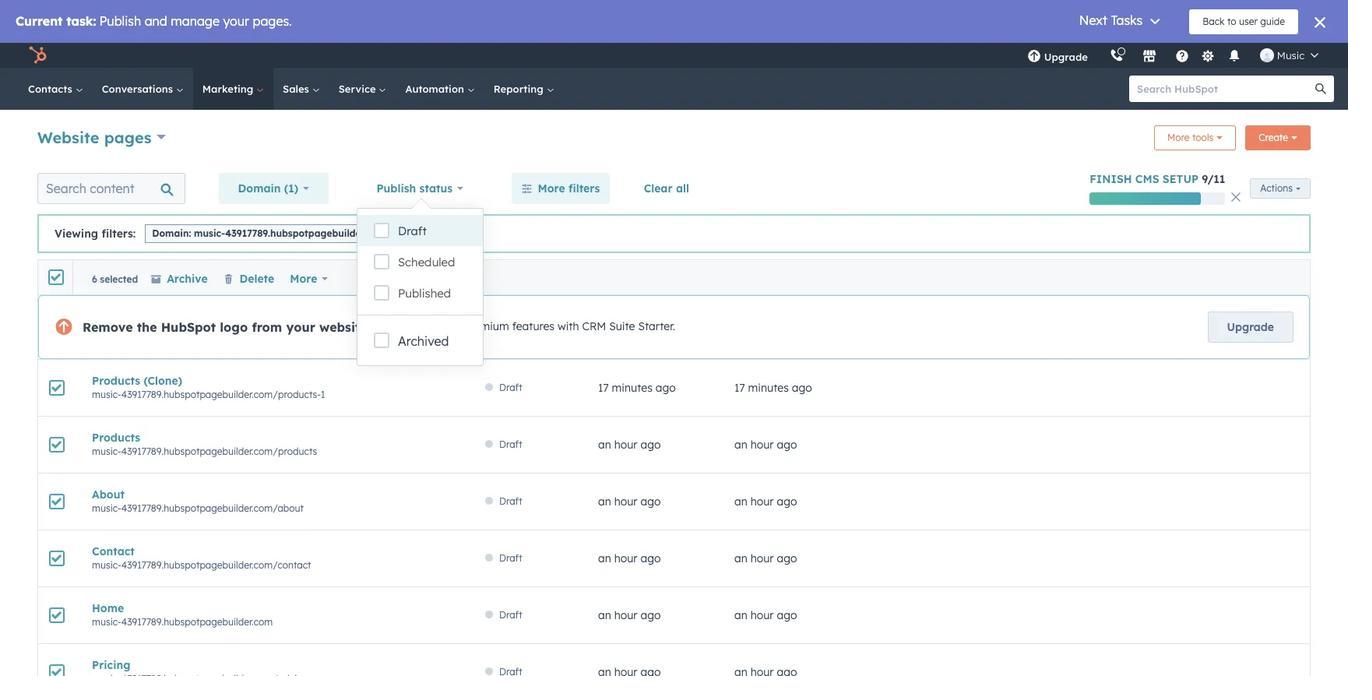 Task type: describe. For each thing, give the bounding box(es) containing it.
hubspot link
[[19, 46, 58, 65]]

calling icon image
[[1110, 49, 1124, 63]]

music- for products
[[92, 446, 121, 457]]

contact music-43917789.hubspotpagebuilder.com/contact
[[92, 545, 311, 571]]

2 minutes from the left
[[748, 381, 789, 395]]

help button
[[1169, 43, 1196, 68]]

43917789.hubspotpagebuilder.com/about
[[121, 503, 304, 514]]

setup
[[1163, 172, 1199, 186]]

settings link
[[1199, 47, 1219, 64]]

contacts link
[[19, 68, 93, 110]]

greg robinson image
[[1261, 48, 1275, 62]]

filters:
[[102, 227, 136, 241]]

43917789.hubspotpagebuilder.com for domain:
[[225, 227, 386, 239]]

actions button
[[1251, 178, 1311, 199]]

sales
[[283, 83, 312, 95]]

remove
[[83, 319, 133, 335]]

11
[[1214, 172, 1226, 186]]

(clone)
[[144, 374, 182, 388]]

cms
[[1136, 172, 1160, 186]]

about music-43917789.hubspotpagebuilder.com/about
[[92, 488, 304, 514]]

domain: music-43917789.hubspotpagebuilder.com
[[152, 227, 386, 239]]

home
[[92, 602, 124, 616]]

draft for products
[[499, 439, 523, 450]]

about link
[[92, 488, 444, 502]]

6
[[92, 273, 97, 285]]

music- for about
[[92, 503, 121, 514]]

viewing filters:
[[55, 227, 136, 241]]

Search HubSpot search field
[[1130, 76, 1321, 102]]

finish cms setup button
[[1090, 172, 1199, 186]]

2 17 minutes ago from the left
[[735, 381, 813, 395]]

home link
[[92, 602, 444, 616]]

website pages button
[[37, 126, 166, 148]]

pricing link
[[92, 658, 444, 672]]

contact
[[92, 545, 135, 559]]

website pages banner
[[37, 121, 1311, 157]]

website
[[320, 319, 368, 335]]

marketplaces image
[[1143, 50, 1157, 64]]

9
[[1202, 172, 1208, 186]]

more tools
[[1168, 132, 1214, 143]]

marketing
[[202, 83, 256, 95]]

music- for contact
[[92, 559, 121, 571]]

1 17 from the left
[[598, 381, 609, 395]]

service
[[339, 83, 379, 95]]

music- for domain:
[[194, 227, 225, 239]]

the
[[137, 319, 157, 335]]

settings image
[[1202, 49, 1216, 64]]

selected
[[100, 273, 138, 285]]

published
[[398, 286, 451, 301]]

reporting
[[494, 83, 547, 95]]

viewing
[[55, 227, 98, 241]]

1 17 minutes ago from the left
[[598, 381, 676, 395]]

43917789.hubspotpagebuilder.com/contact
[[121, 559, 311, 571]]

reporting link
[[484, 68, 564, 110]]

marketplaces button
[[1134, 43, 1166, 68]]

music button
[[1251, 43, 1329, 68]]

clear all button
[[634, 173, 700, 204]]

unlock premium features with crm suite starter.
[[426, 320, 676, 334]]

Search content search field
[[37, 173, 186, 204]]

notifications image
[[1228, 50, 1242, 64]]

1
[[321, 389, 325, 401]]

43917789.hubspotpagebuilder.com for home
[[121, 616, 273, 628]]

filters
[[569, 182, 600, 196]]

from
[[252, 319, 282, 335]]

unlock
[[426, 320, 461, 334]]

close image
[[394, 230, 400, 237]]

hubspot image
[[28, 46, 47, 65]]

music- inside "products (clone) music-43917789.hubspotpagebuilder.com/products-1"
[[92, 389, 121, 401]]

43917789.hubspotpagebuilder.com/products
[[121, 446, 317, 457]]

finish cms setup 9 / 11
[[1090, 172, 1226, 186]]

crm
[[582, 320, 606, 334]]

domain (1)
[[238, 182, 299, 196]]

more for more filters
[[538, 182, 565, 196]]

status
[[420, 182, 453, 196]]

music- for home
[[92, 616, 121, 628]]

more tools button
[[1155, 125, 1237, 150]]

actions
[[1261, 182, 1293, 194]]

domain (1) button
[[228, 173, 319, 204]]

clear all
[[644, 182, 690, 196]]

products link
[[92, 431, 444, 445]]

scheduled
[[398, 255, 455, 270]]

conversations link
[[93, 68, 193, 110]]

conversations
[[102, 83, 176, 95]]

clear
[[644, 182, 673, 196]]



Task type: vqa. For each thing, say whether or not it's contained in the screenshot.
Page Section element
no



Task type: locate. For each thing, give the bounding box(es) containing it.
products inside "products (clone) music-43917789.hubspotpagebuilder.com/products-1"
[[92, 374, 140, 388]]

create
[[1259, 132, 1289, 143]]

publish status button
[[367, 173, 474, 204]]

products (clone) music-43917789.hubspotpagebuilder.com/products-1
[[92, 374, 325, 401]]

1 products from the top
[[92, 374, 140, 388]]

music
[[1278, 49, 1305, 62]]

upgrade
[[1045, 51, 1088, 63], [1228, 320, 1275, 334]]

pages.
[[372, 319, 413, 335]]

2 17 from the left
[[735, 381, 745, 395]]

all
[[676, 182, 690, 196]]

remove the hubspot logo from your website pages.
[[83, 319, 413, 335]]

0 vertical spatial more
[[1168, 132, 1190, 143]]

delete button
[[223, 272, 274, 286]]

1 horizontal spatial minutes
[[748, 381, 789, 395]]

products inside products music-43917789.hubspotpagebuilder.com/products
[[92, 431, 140, 445]]

more inside button
[[538, 182, 565, 196]]

service link
[[329, 68, 396, 110]]

domain filter: element
[[142, 223, 412, 243]]

products left (clone)
[[92, 374, 140, 388]]

list box
[[358, 209, 483, 315]]

an
[[598, 438, 611, 452], [735, 438, 748, 452], [598, 495, 611, 509], [735, 495, 748, 509], [598, 552, 611, 566], [735, 552, 748, 566], [598, 609, 611, 623], [735, 609, 748, 623]]

more right 'delete'
[[290, 272, 317, 286]]

search image
[[1316, 83, 1327, 94]]

17 minutes ago
[[598, 381, 676, 395], [735, 381, 813, 395]]

finish cms setup progress bar
[[1090, 192, 1202, 205]]

43917789.hubspotpagebuilder.com inside home music-43917789.hubspotpagebuilder.com
[[121, 616, 273, 628]]

1 minutes from the left
[[612, 381, 653, 395]]

suite
[[609, 320, 635, 334]]

1 vertical spatial products
[[92, 431, 140, 445]]

music- down home at the left bottom of page
[[92, 616, 121, 628]]

menu item
[[1099, 43, 1102, 68]]

more
[[1168, 132, 1190, 143], [538, 182, 565, 196], [290, 272, 317, 286]]

hubspot
[[161, 319, 216, 335]]

ago
[[656, 381, 676, 395], [792, 381, 813, 395], [641, 438, 661, 452], [777, 438, 798, 452], [641, 495, 661, 509], [777, 495, 798, 509], [641, 552, 661, 566], [777, 552, 798, 566], [641, 609, 661, 623], [777, 609, 798, 623]]

close image
[[1232, 192, 1242, 202]]

contacts
[[28, 83, 75, 95]]

an hour ago
[[598, 438, 661, 452], [735, 438, 798, 452], [598, 495, 661, 509], [735, 495, 798, 509], [598, 552, 661, 566], [735, 552, 798, 566], [598, 609, 661, 623], [735, 609, 798, 623]]

6 selected
[[92, 273, 138, 285]]

music- down the about
[[92, 503, 121, 514]]

automation
[[406, 83, 467, 95]]

music- down the remove
[[92, 389, 121, 401]]

43917789.hubspotpagebuilder.com down the 43917789.hubspotpagebuilder.com/contact
[[121, 616, 273, 628]]

1 horizontal spatial upgrade
[[1228, 320, 1275, 334]]

43917789.hubspotpagebuilder.com/products-
[[121, 389, 321, 401]]

products up the about
[[92, 431, 140, 445]]

1 vertical spatial more
[[538, 182, 565, 196]]

(1)
[[284, 182, 299, 196]]

with
[[558, 320, 579, 334]]

menu containing music
[[1017, 43, 1330, 68]]

create button
[[1246, 125, 1311, 150]]

draft for contact
[[499, 552, 523, 564]]

publish
[[377, 182, 416, 196]]

more left filters
[[538, 182, 565, 196]]

logo
[[220, 319, 248, 335]]

43917789.hubspotpagebuilder.com up more popup button on the top left of page
[[225, 227, 386, 239]]

more for more tools
[[1168, 132, 1190, 143]]

products for (clone)
[[92, 374, 140, 388]]

0 vertical spatial 43917789.hubspotpagebuilder.com
[[225, 227, 386, 239]]

0 horizontal spatial 17 minutes ago
[[598, 381, 676, 395]]

delete
[[240, 272, 274, 286]]

0 vertical spatial upgrade
[[1045, 51, 1088, 63]]

upgrade inside menu
[[1045, 51, 1088, 63]]

pages
[[104, 127, 152, 147]]

2 vertical spatial more
[[290, 272, 317, 286]]

about
[[92, 488, 125, 502]]

0 horizontal spatial more
[[290, 272, 317, 286]]

more left 'tools'
[[1168, 132, 1190, 143]]

2 horizontal spatial more
[[1168, 132, 1190, 143]]

music- inside contact music-43917789.hubspotpagebuilder.com/contact
[[92, 559, 121, 571]]

draft inside list box
[[398, 224, 427, 238]]

your
[[286, 319, 316, 335]]

archive button
[[150, 272, 208, 286]]

draft for about
[[499, 496, 523, 507]]

1 vertical spatial 43917789.hubspotpagebuilder.com
[[121, 616, 273, 628]]

upgrade image
[[1028, 50, 1042, 64]]

1 horizontal spatial 17
[[735, 381, 745, 395]]

draft for products (clone)
[[499, 382, 523, 393]]

upgrade link
[[1208, 312, 1294, 343]]

premium
[[464, 320, 509, 334]]

domain
[[238, 182, 281, 196]]

more filters
[[538, 182, 600, 196]]

products (clone) link
[[92, 374, 444, 388]]

0 horizontal spatial minutes
[[612, 381, 653, 395]]

music- inside home music-43917789.hubspotpagebuilder.com
[[92, 616, 121, 628]]

help image
[[1176, 50, 1190, 64]]

features
[[512, 320, 555, 334]]

pricing
[[92, 658, 130, 672]]

1 vertical spatial upgrade
[[1228, 320, 1275, 334]]

home music-43917789.hubspotpagebuilder.com
[[92, 602, 273, 628]]

notifications button
[[1222, 43, 1248, 68]]

43917789.hubspotpagebuilder.com
[[225, 227, 386, 239], [121, 616, 273, 628]]

contact link
[[92, 545, 444, 559]]

music- down contact
[[92, 559, 121, 571]]

17
[[598, 381, 609, 395], [735, 381, 745, 395]]

products for music-
[[92, 431, 140, 445]]

domain:
[[152, 227, 191, 239]]

43917789.hubspotpagebuilder.com inside "domain filter:" "element"
[[225, 227, 386, 239]]

more inside website pages banner
[[1168, 132, 1190, 143]]

website
[[37, 127, 99, 147]]

1 horizontal spatial 17 minutes ago
[[735, 381, 813, 395]]

0 horizontal spatial upgrade
[[1045, 51, 1088, 63]]

products music-43917789.hubspotpagebuilder.com/products
[[92, 431, 317, 457]]

music- inside products music-43917789.hubspotpagebuilder.com/products
[[92, 446, 121, 457]]

tools
[[1193, 132, 1214, 143]]

menu
[[1017, 43, 1330, 68]]

0 vertical spatial products
[[92, 374, 140, 388]]

music- inside "domain filter:" "element"
[[194, 227, 225, 239]]

publish status
[[377, 182, 453, 196]]

more button
[[290, 270, 328, 287]]

more filters button
[[512, 173, 610, 204]]

automation link
[[396, 68, 484, 110]]

2 products from the top
[[92, 431, 140, 445]]

list box containing draft
[[358, 209, 483, 315]]

minutes
[[612, 381, 653, 395], [748, 381, 789, 395]]

archive
[[167, 272, 208, 286]]

0 horizontal spatial 17
[[598, 381, 609, 395]]

website pages
[[37, 127, 152, 147]]

sales link
[[274, 68, 329, 110]]

music- right domain:
[[194, 227, 225, 239]]

music- inside about music-43917789.hubspotpagebuilder.com/about
[[92, 503, 121, 514]]

music- up the about
[[92, 446, 121, 457]]

draft for home
[[499, 609, 523, 621]]

1 horizontal spatial more
[[538, 182, 565, 196]]

finish
[[1090, 172, 1133, 186]]

/
[[1208, 172, 1214, 186]]



